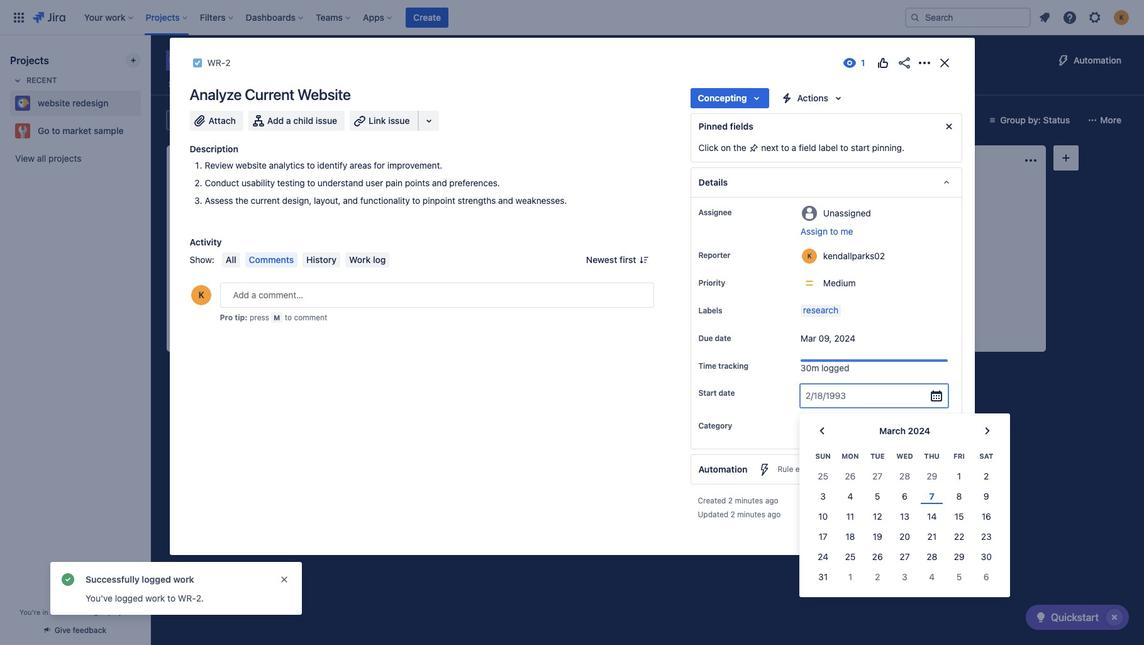 Task type: vqa. For each thing, say whether or not it's contained in the screenshot.
the bottom A
yes



Task type: describe. For each thing, give the bounding box(es) containing it.
to right go
[[52, 125, 60, 136]]

0 horizontal spatial and
[[343, 195, 358, 206]]

6 for leftmost the 6 button
[[903, 491, 908, 502]]

30m
[[801, 363, 820, 373]]

Search board text field
[[167, 111, 263, 129]]

1 vertical spatial 5
[[957, 572, 963, 582]]

0 vertical spatial 28 button
[[892, 466, 919, 487]]

2 issue from the left
[[388, 115, 410, 126]]

actions
[[798, 93, 829, 103]]

fields
[[731, 121, 754, 132]]

0 vertical spatial 29 button
[[919, 466, 946, 487]]

row containing 3
[[810, 487, 1001, 507]]

thu
[[925, 452, 940, 460]]

website redesign link
[[10, 91, 136, 116]]

1 vertical spatial website
[[38, 98, 70, 108]]

project
[[108, 608, 132, 616]]

a for you're in a team-managed project
[[50, 608, 54, 616]]

1 horizontal spatial 2024
[[909, 425, 931, 436]]

0 vertical spatial 28
[[900, 471, 911, 482]]

layout,
[[314, 195, 341, 206]]

6 for bottommost the 6 button
[[984, 572, 990, 582]]

give feedback
[[55, 626, 107, 635]]

analytics
[[269, 160, 305, 171]]

summary link
[[166, 73, 211, 96]]

0 horizontal spatial 6 button
[[892, 487, 919, 507]]

pain
[[386, 177, 403, 188]]

tip:
[[235, 313, 248, 322]]

11 button
[[837, 507, 865, 527]]

1 issue from the left
[[316, 115, 337, 126]]

0 vertical spatial redesign
[[247, 52, 305, 69]]

2 right created
[[729, 496, 733, 506]]

testing
[[277, 177, 305, 188]]

reporter
[[699, 251, 731, 260]]

concepting for concepting
[[698, 93, 747, 103]]

1 vertical spatial 26 button
[[865, 547, 892, 567]]

20
[[900, 531, 911, 542]]

research
[[804, 305, 839, 315]]

0 vertical spatial 5
[[875, 491, 881, 502]]

0 horizontal spatial 4
[[848, 491, 854, 502]]

category
[[699, 421, 733, 431]]

row group inside analyze current website dialog
[[810, 466, 1001, 587]]

0 vertical spatial 1 button
[[946, 466, 974, 487]]

march 2024 grid
[[810, 446, 1001, 587]]

1 for topmost the 1 button
[[958, 471, 962, 482]]

26 for the top 26 button
[[846, 471, 856, 482]]

8
[[957, 491, 963, 502]]

assign to me
[[801, 226, 854, 237]]

priority pin to top. only you can see pinned fields. image
[[728, 278, 738, 288]]

create banner
[[0, 0, 1145, 35]]

1 vertical spatial 28 button
[[919, 547, 946, 567]]

task image
[[355, 305, 365, 315]]

successfully
[[86, 574, 140, 585]]

23
[[982, 531, 992, 542]]

analyze current website dialog
[[170, 38, 1011, 597]]

1 horizontal spatial 4 button
[[919, 567, 946, 587]]

30m logged
[[801, 363, 850, 373]]

assign to me button
[[801, 225, 950, 238]]

09,
[[819, 333, 832, 344]]

next
[[762, 142, 779, 153]]

website inside dialog
[[298, 86, 351, 103]]

check image
[[1034, 610, 1049, 625]]

1 horizontal spatial 27
[[900, 551, 911, 562]]

1 horizontal spatial wr-2 link
[[370, 304, 391, 315]]

9
[[984, 491, 990, 502]]

march 2024
[[880, 425, 931, 436]]

identify
[[317, 160, 348, 171]]

30 button
[[974, 547, 1001, 567]]

logged for you've
[[115, 593, 143, 604]]

1 vertical spatial 28
[[927, 551, 938, 562]]

0 horizontal spatial the
[[236, 195, 249, 206]]

10
[[819, 511, 828, 522]]

configure
[[907, 497, 948, 508]]

1 0 from the left
[[213, 155, 219, 166]]

23 button
[[974, 527, 1001, 547]]

add a child issue
[[267, 115, 337, 126]]

1 horizontal spatial 29
[[955, 551, 965, 562]]

0 vertical spatial minutes
[[735, 496, 764, 506]]

primary element
[[8, 0, 896, 35]]

Add a comment… field
[[220, 283, 654, 308]]

0 vertical spatial 26 button
[[837, 466, 865, 487]]

quickstart button
[[1027, 605, 1130, 630]]

to right "testing"
[[307, 177, 315, 188]]

current inside analyze current website dialog
[[245, 86, 295, 103]]

13 button
[[892, 507, 919, 527]]

label
[[819, 142, 839, 153]]

add
[[267, 115, 284, 126]]

due date pin to top. only you can see pinned fields. image
[[734, 334, 744, 344]]

to
[[186, 156, 196, 164]]

project settings
[[765, 79, 831, 89]]

row containing sun
[[810, 446, 1001, 466]]

rule executions
[[778, 465, 834, 474]]

1 vertical spatial 6 button
[[974, 567, 1001, 587]]

pinning.
[[873, 142, 905, 153]]

dismiss quickstart image
[[1105, 607, 1125, 628]]

20 button
[[892, 527, 919, 547]]

mon
[[842, 452, 860, 460]]

quickstart
[[1052, 612, 1100, 623]]

to left identify
[[307, 160, 315, 171]]

date for due date
[[715, 334, 732, 343]]

strengths
[[458, 195, 496, 206]]

automation inside automation 'button'
[[1074, 55, 1122, 65]]

1 horizontal spatial wr-2
[[370, 305, 391, 314]]

design,
[[282, 195, 312, 206]]

18 button
[[837, 527, 865, 547]]

0 horizontal spatial 27
[[873, 471, 883, 482]]

first
[[620, 254, 637, 265]]

to inside button
[[831, 226, 839, 237]]

work for successfully logged work
[[173, 574, 194, 585]]

0 vertical spatial website
[[191, 52, 244, 69]]

13
[[901, 511, 910, 522]]

0 vertical spatial 29
[[927, 471, 938, 482]]

31 button
[[810, 567, 837, 587]]

projects
[[48, 153, 82, 164]]

0 vertical spatial the
[[734, 142, 747, 153]]

labels
[[699, 306, 723, 315]]

0 vertical spatial 4 button
[[837, 487, 865, 507]]

0 vertical spatial ago
[[766, 496, 779, 506]]

hide message image
[[942, 119, 957, 134]]

current
[[251, 195, 280, 206]]

testing 0
[[718, 155, 760, 166]]

12
[[874, 511, 883, 522]]

give
[[55, 626, 71, 635]]

3 for the rightmost 3 button
[[903, 572, 908, 582]]

2 up board
[[226, 57, 231, 68]]

9 button
[[974, 487, 1001, 507]]

row containing 31
[[810, 567, 1001, 587]]

1 vertical spatial 25 button
[[837, 547, 865, 567]]

calendar
[[293, 79, 331, 89]]

comments
[[249, 254, 294, 265]]

31
[[819, 572, 828, 582]]

child
[[294, 115, 314, 126]]

2 up points
[[416, 155, 421, 166]]

projects
[[10, 55, 49, 66]]

0 vertical spatial 27 button
[[865, 466, 892, 487]]

8 button
[[946, 487, 974, 507]]

medium
[[824, 278, 856, 288]]

actions button
[[775, 88, 852, 108]]

1 vertical spatial 27 button
[[892, 547, 919, 567]]

team-
[[56, 608, 76, 616]]

0 vertical spatial 2024
[[835, 333, 856, 344]]

15 button
[[946, 507, 974, 527]]

0 horizontal spatial 3 button
[[810, 487, 837, 507]]

1 horizontal spatial website
[[423, 246, 455, 257]]

0 vertical spatial website redesign
[[191, 52, 305, 69]]

all
[[226, 254, 236, 265]]

start
[[699, 389, 717, 398]]

mar
[[801, 333, 817, 344]]

executions
[[796, 465, 834, 474]]

vote options: no one has voted for this issue yet. image
[[876, 55, 891, 70]]

none text field inside analyze current website dialog
[[806, 390, 809, 402]]

go to market sample
[[38, 125, 124, 136]]

comment
[[294, 313, 328, 322]]

1 vertical spatial ago
[[768, 510, 781, 520]]

comments button
[[245, 252, 298, 267]]

2 horizontal spatial and
[[499, 195, 514, 206]]

16
[[982, 511, 992, 522]]

wr-2 link inside analyze current website dialog
[[207, 55, 231, 70]]

newest first
[[587, 254, 637, 265]]

testing
[[718, 156, 749, 164]]

0 for launch 0
[[931, 155, 937, 166]]

1 vertical spatial website redesign
[[38, 98, 109, 108]]

areas
[[350, 160, 372, 171]]

0 vertical spatial 25
[[818, 471, 829, 482]]

row containing 24
[[810, 547, 1001, 567]]

all
[[37, 153, 46, 164]]

1 horizontal spatial 3 button
[[892, 567, 919, 587]]

to down points
[[413, 195, 421, 206]]

configure link
[[884, 492, 955, 513]]



Task type: locate. For each thing, give the bounding box(es) containing it.
redesign up go to market sample
[[72, 98, 109, 108]]

1 vertical spatial automation
[[699, 464, 748, 475]]

fri
[[954, 452, 966, 460]]

0 vertical spatial wr-2
[[207, 57, 231, 68]]

create button inside primary element
[[406, 7, 449, 27]]

0 vertical spatial wr-
[[207, 57, 226, 68]]

1 horizontal spatial analyze current website
[[355, 246, 455, 257]]

me
[[841, 226, 854, 237]]

points
[[405, 177, 430, 188]]

wr- right task image on the left top of the page
[[370, 305, 386, 314]]

1 horizontal spatial and
[[432, 177, 447, 188]]

website inside dialog
[[236, 160, 267, 171]]

0 vertical spatial analyze
[[190, 86, 242, 103]]

row down 20 button
[[810, 567, 1001, 587]]

analyze current website inside dialog
[[190, 86, 351, 103]]

automation inside automation element
[[699, 464, 748, 475]]

0 horizontal spatial 2024
[[835, 333, 856, 344]]

7
[[930, 491, 935, 502]]

concepting up pain
[[363, 156, 411, 164]]

1 down fri at the bottom of page
[[958, 471, 962, 482]]

logged for 30m
[[822, 363, 850, 373]]

1 horizontal spatial 25
[[846, 551, 856, 562]]

menu bar
[[220, 252, 392, 267]]

and down 'conduct usability testing to understand user pain points and preferences.'
[[343, 195, 358, 206]]

1 vertical spatial current
[[389, 246, 420, 257]]

0 horizontal spatial wr-2
[[207, 57, 231, 68]]

10 button
[[810, 507, 837, 527]]

analyze up search board text box
[[190, 86, 242, 103]]

to right next
[[782, 142, 790, 153]]

1 vertical spatial date
[[719, 389, 735, 398]]

1 vertical spatial wr-
[[370, 305, 386, 314]]

logged up you've logged work to wr-2. at the left bottom
[[142, 574, 171, 585]]

settings
[[797, 79, 831, 89]]

25 button down 18
[[837, 547, 865, 567]]

4
[[848, 491, 854, 502], [930, 572, 935, 582]]

row down the wed
[[810, 466, 1001, 487]]

website
[[191, 52, 244, 69], [38, 98, 70, 108], [236, 160, 267, 171]]

1 horizontal spatial current
[[389, 246, 420, 257]]

3
[[821, 491, 826, 502], [903, 572, 908, 582]]

wr-2 right task icon
[[207, 57, 231, 68]]

29 down 22 button
[[955, 551, 965, 562]]

actions image
[[917, 55, 933, 70]]

go to market sample link
[[10, 118, 136, 144]]

0 horizontal spatial website
[[298, 86, 351, 103]]

2 vertical spatial website
[[236, 160, 267, 171]]

row up 20
[[810, 507, 1001, 527]]

4 row from the top
[[810, 507, 1001, 527]]

row down 20
[[810, 547, 1001, 567]]

analyze current website up the add
[[190, 86, 351, 103]]

1 vertical spatial analyze
[[355, 246, 387, 257]]

1 vertical spatial 2 button
[[865, 567, 892, 587]]

1 vertical spatial minutes
[[738, 510, 766, 520]]

sat
[[980, 452, 994, 460]]

2 right task image on the left top of the page
[[386, 305, 391, 314]]

1 horizontal spatial automation
[[1074, 55, 1122, 65]]

0 vertical spatial analyze current website
[[190, 86, 351, 103]]

wr- for the right the wr-2 "link"
[[370, 305, 386, 314]]

due
[[699, 334, 713, 343]]

1 horizontal spatial 4
[[930, 572, 935, 582]]

wr-2 link right task image on the left top of the page
[[370, 304, 391, 315]]

1 vertical spatial 26
[[873, 551, 884, 562]]

2 0 from the left
[[754, 155, 760, 166]]

1 vertical spatial 25
[[846, 551, 856, 562]]

27 button down tue at right
[[865, 466, 892, 487]]

1 vertical spatial a
[[792, 142, 797, 153]]

click on the
[[699, 142, 749, 153]]

0 vertical spatial concepting
[[698, 93, 747, 103]]

1 vertical spatial analyze current website
[[355, 246, 455, 257]]

tab list
[[159, 73, 841, 96]]

4 button
[[837, 487, 865, 507], [919, 567, 946, 587]]

2 horizontal spatial wr-
[[370, 305, 386, 314]]

1 row from the top
[[810, 446, 1001, 466]]

website
[[298, 86, 351, 103], [423, 246, 455, 257]]

row group
[[810, 466, 1001, 587]]

close image
[[938, 55, 953, 70]]

2 down 19 button
[[876, 572, 881, 582]]

wr-2 link
[[207, 55, 231, 70], [370, 304, 391, 315]]

time tracking pin to top. only you can see pinned fields. image
[[751, 361, 762, 371]]

2 row from the top
[[810, 466, 1001, 487]]

and up pinpoint
[[432, 177, 447, 188]]

redesign right copy link to issue image
[[247, 52, 305, 69]]

5 button down 22 button
[[946, 567, 974, 587]]

0 vertical spatial 3
[[821, 491, 826, 502]]

None text field
[[806, 390, 809, 402]]

2 button down 19 button
[[865, 567, 892, 587]]

start
[[852, 142, 870, 153]]

search image
[[911, 12, 921, 22]]

1 horizontal spatial website redesign
[[191, 52, 305, 69]]

16 button
[[974, 507, 1001, 527]]

1 horizontal spatial analyze
[[355, 246, 387, 257]]

a for next to a field label to start pinning.
[[792, 142, 797, 153]]

2 horizontal spatial a
[[792, 142, 797, 153]]

26 button down 19 on the bottom right of the page
[[865, 547, 892, 567]]

28 down the wed
[[900, 471, 911, 482]]

27 down tue at right
[[873, 471, 883, 482]]

28 button down the wed
[[892, 466, 919, 487]]

1 horizontal spatial 5
[[957, 572, 963, 582]]

29 button down 22
[[946, 547, 974, 567]]

0 vertical spatial work
[[173, 574, 194, 585]]

date left due date pin to top. only you can see pinned fields. image
[[715, 334, 732, 343]]

row containing 10
[[810, 507, 1001, 527]]

1 horizontal spatial 2 button
[[974, 466, 1001, 487]]

0 horizontal spatial wr-
[[178, 593, 196, 604]]

25 down the "18" button
[[846, 551, 856, 562]]

0 horizontal spatial concepting
[[363, 156, 411, 164]]

tracking
[[719, 361, 749, 371]]

row up 13
[[810, 487, 1001, 507]]

6 down the 30 button
[[984, 572, 990, 582]]

you've logged work to wr-2.
[[86, 593, 204, 604]]

2 vertical spatial wr-
[[178, 593, 196, 604]]

0 vertical spatial wr-2 link
[[207, 55, 231, 70]]

17 button
[[810, 527, 837, 547]]

0 down the description
[[213, 155, 219, 166]]

26 button
[[837, 466, 865, 487], [865, 547, 892, 567]]

29 button
[[919, 466, 946, 487], [946, 547, 974, 567]]

2 horizontal spatial 0
[[931, 155, 937, 166]]

tab list containing board
[[159, 73, 841, 96]]

activity
[[190, 237, 222, 247]]

goals
[[383, 188, 405, 199]]

1 vertical spatial 1 button
[[837, 567, 865, 587]]

18
[[846, 531, 856, 542]]

analyze current website up add a comment… field
[[355, 246, 455, 257]]

1 vertical spatial 4
[[930, 572, 935, 582]]

0 horizontal spatial automation
[[699, 464, 748, 475]]

to left me
[[831, 226, 839, 237]]

concepting inside dropdown button
[[698, 93, 747, 103]]

row containing 17
[[810, 527, 1001, 547]]

a inside button
[[286, 115, 291, 126]]

row containing 25
[[810, 466, 1001, 487]]

current
[[245, 86, 295, 103], [389, 246, 420, 257]]

2 right updated
[[731, 510, 736, 520]]

issue right link
[[388, 115, 410, 126]]

attach
[[209, 115, 236, 126]]

task image
[[192, 58, 202, 68]]

link issue
[[369, 115, 410, 126]]

6
[[903, 491, 908, 502], [984, 572, 990, 582]]

minutes right created
[[735, 496, 764, 506]]

assignee
[[699, 208, 732, 217]]

1 horizontal spatial 6 button
[[974, 567, 1001, 587]]

0 right launch
[[931, 155, 937, 166]]

go
[[38, 125, 49, 136]]

create inside button
[[414, 12, 441, 22]]

21
[[928, 531, 937, 542]]

5 up 12
[[875, 491, 881, 502]]

a
[[286, 115, 291, 126], [792, 142, 797, 153], [50, 608, 54, 616]]

0 horizontal spatial 26
[[846, 471, 856, 482]]

launch
[[896, 156, 926, 164]]

1 vertical spatial 6
[[984, 572, 990, 582]]

0 vertical spatial 25 button
[[810, 466, 837, 487]]

0 right the testing
[[754, 155, 760, 166]]

link
[[369, 115, 386, 126]]

0 horizontal spatial 0
[[213, 155, 219, 166]]

description
[[190, 144, 238, 154]]

and right the strengths at the left top of the page
[[499, 195, 514, 206]]

automation element
[[691, 455, 963, 485]]

7 row from the top
[[810, 567, 1001, 587]]

0 horizontal spatial redesign
[[72, 98, 109, 108]]

1 horizontal spatial wr-
[[207, 57, 226, 68]]

more information about this user image
[[802, 249, 818, 264]]

25 down sun
[[818, 471, 829, 482]]

link issue button
[[350, 111, 419, 131]]

17
[[819, 531, 828, 542]]

minutes
[[735, 496, 764, 506], [738, 510, 766, 520]]

work up you've logged work to wr-2. at the left bottom
[[173, 574, 194, 585]]

the
[[734, 142, 747, 153], [236, 195, 249, 206]]

a left field
[[792, 142, 797, 153]]

tue
[[871, 452, 885, 460]]

assess
[[205, 195, 233, 206]]

automation right automation icon
[[1074, 55, 1122, 65]]

0 vertical spatial 3 button
[[810, 487, 837, 507]]

0 horizontal spatial current
[[245, 86, 295, 103]]

start date
[[699, 389, 735, 398]]

create column image
[[1059, 150, 1074, 166]]

1 button
[[946, 466, 974, 487], [837, 567, 865, 587]]

5 row from the top
[[810, 527, 1001, 547]]

row down march 2024 at the right of the page
[[810, 446, 1001, 466]]

logged for successfully
[[142, 574, 171, 585]]

1 right 31 button
[[849, 572, 853, 582]]

concepting up pinned fields
[[698, 93, 747, 103]]

4 button down '21' button
[[919, 567, 946, 587]]

issue
[[316, 115, 337, 126], [388, 115, 410, 126]]

0 vertical spatial 5 button
[[865, 487, 892, 507]]

website up usability
[[236, 160, 267, 171]]

concepting for concepting 2
[[363, 156, 411, 164]]

issue right child
[[316, 115, 337, 126]]

website up board
[[191, 52, 244, 69]]

success image
[[60, 572, 76, 587]]

kendallparks02
[[824, 250, 886, 261]]

details
[[699, 177, 728, 188]]

1 vertical spatial 3 button
[[892, 567, 919, 587]]

a right the in
[[50, 608, 54, 616]]

22 button
[[946, 527, 974, 547]]

work down successfully logged work
[[145, 593, 165, 604]]

to left 2.
[[167, 593, 176, 604]]

next to a field label to start pinning.
[[759, 142, 905, 153]]

1 vertical spatial logged
[[142, 574, 171, 585]]

automation button
[[1052, 50, 1130, 70]]

1 button up 8 at bottom right
[[946, 466, 974, 487]]

add people image
[[324, 113, 339, 128]]

1 vertical spatial concepting
[[363, 156, 411, 164]]

3 button down 20 button
[[892, 567, 919, 587]]

3 for left 3 button
[[821, 491, 826, 502]]

feedback
[[73, 626, 107, 635]]

4 up 11
[[848, 491, 854, 502]]

usability
[[242, 177, 275, 188]]

0 horizontal spatial analyze
[[190, 86, 242, 103]]

1 horizontal spatial 6
[[984, 572, 990, 582]]

22
[[955, 531, 965, 542]]

redesign
[[247, 52, 305, 69], [72, 98, 109, 108]]

wr- down successfully logged work
[[178, 593, 196, 604]]

0 vertical spatial website
[[298, 86, 351, 103]]

minutes right updated
[[738, 510, 766, 520]]

0 vertical spatial current
[[245, 86, 295, 103]]

copy link to issue image
[[228, 57, 238, 67]]

collapse recent projects image
[[10, 73, 25, 88]]

website up add a comment… field
[[423, 246, 455, 257]]

1 vertical spatial 27
[[900, 551, 911, 562]]

m
[[274, 313, 280, 322]]

recent
[[26, 76, 57, 85]]

26 down mon
[[846, 471, 856, 482]]

6 button down 30
[[974, 567, 1001, 587]]

unassigned
[[824, 207, 872, 218]]

12 button
[[865, 507, 892, 527]]

26 button down mon
[[837, 466, 865, 487]]

3 button up the 10
[[810, 487, 837, 507]]

log
[[373, 254, 386, 265]]

logged up the project
[[115, 593, 143, 604]]

dismiss image
[[279, 575, 290, 585]]

wr-2 link right task icon
[[207, 55, 231, 70]]

1 vertical spatial 3
[[903, 572, 908, 582]]

1 vertical spatial wr-2 link
[[370, 304, 391, 315]]

0 horizontal spatial 4 button
[[837, 487, 865, 507]]

menu bar inside analyze current website dialog
[[220, 252, 392, 267]]

row
[[810, 446, 1001, 466], [810, 466, 1001, 487], [810, 487, 1001, 507], [810, 507, 1001, 527], [810, 527, 1001, 547], [810, 547, 1001, 567], [810, 567, 1001, 587]]

29 button up 7 on the right bottom of the page
[[919, 466, 946, 487]]

menu bar containing all
[[220, 252, 392, 267]]

2024 right 09,
[[835, 333, 856, 344]]

5 button
[[865, 487, 892, 507], [946, 567, 974, 587]]

0 horizontal spatial analyze current website
[[190, 86, 351, 103]]

1 vertical spatial 2024
[[909, 425, 931, 436]]

6 row from the top
[[810, 547, 1001, 567]]

weaknesses.
[[516, 195, 567, 206]]

concepting inside concepting 2
[[363, 156, 411, 164]]

wr- inside analyze current website dialog
[[207, 57, 226, 68]]

6 up 13
[[903, 491, 908, 502]]

website redesign up the market
[[38, 98, 109, 108]]

on
[[721, 142, 731, 153]]

analyze inside dialog
[[190, 86, 242, 103]]

14
[[928, 511, 937, 522]]

date right the start
[[719, 389, 735, 398]]

wr- for the wr-2 "link" inside analyze current website dialog
[[207, 57, 226, 68]]

newest first button
[[579, 252, 654, 267]]

1 horizontal spatial 5 button
[[946, 567, 974, 587]]

wr- left copy link to issue image
[[207, 57, 226, 68]]

in
[[42, 608, 48, 616]]

to right m
[[285, 313, 292, 322]]

redesign inside website redesign link
[[72, 98, 109, 108]]

0 vertical spatial logged
[[822, 363, 850, 373]]

the up testing 0
[[734, 142, 747, 153]]

2 button up 9
[[974, 466, 1001, 487]]

28 down '21' button
[[927, 551, 938, 562]]

click
[[699, 142, 719, 153]]

1
[[958, 471, 962, 482], [849, 572, 853, 582]]

details element
[[691, 167, 963, 198]]

30
[[982, 551, 993, 562]]

1 vertical spatial work
[[145, 593, 165, 604]]

you've
[[86, 593, 113, 604]]

Search field
[[906, 7, 1032, 27]]

website up add people image
[[298, 86, 351, 103]]

1 for the bottom the 1 button
[[849, 572, 853, 582]]

4 button up 11
[[837, 487, 865, 507]]

6 button
[[892, 487, 919, 507], [974, 567, 1001, 587]]

3 0 from the left
[[931, 155, 937, 166]]

work
[[349, 254, 371, 265]]

29 down thu
[[927, 471, 938, 482]]

5 down 22 button
[[957, 572, 963, 582]]

2 up 9
[[985, 471, 990, 482]]

0 vertical spatial 6 button
[[892, 487, 919, 507]]

1 vertical spatial 29 button
[[946, 547, 974, 567]]

0 horizontal spatial 1 button
[[837, 567, 865, 587]]

26 for 26 button to the bottom
[[873, 551, 884, 562]]

row group containing 25
[[810, 466, 1001, 587]]

date for start date
[[719, 389, 735, 398]]

wr-2 inside analyze current website dialog
[[207, 57, 231, 68]]

automation image
[[1057, 53, 1072, 68]]

15
[[955, 511, 965, 522]]

pinned
[[699, 121, 728, 132]]

time
[[699, 361, 717, 371]]

11
[[847, 511, 855, 522]]

0 vertical spatial automation
[[1074, 55, 1122, 65]]

0 horizontal spatial 28
[[900, 471, 911, 482]]

0 horizontal spatial 1
[[849, 572, 853, 582]]

website down recent
[[38, 98, 70, 108]]

work for you've logged work to wr-2.
[[145, 593, 165, 604]]

medium image
[[491, 305, 501, 315]]

3 row from the top
[[810, 487, 1001, 507]]

28 button down 21
[[919, 547, 946, 567]]

1 button right the 31
[[837, 567, 865, 587]]

2024 right march
[[909, 425, 931, 436]]

0 vertical spatial 2 button
[[974, 466, 1001, 487]]

functionality
[[361, 195, 410, 206]]

24 button
[[810, 547, 837, 567]]

current up the add
[[245, 86, 295, 103]]

to left start
[[841, 142, 849, 153]]

a right the add
[[286, 115, 291, 126]]

26 down 19 button
[[873, 551, 884, 562]]

logged inside analyze current website dialog
[[822, 363, 850, 373]]

wr-
[[207, 57, 226, 68], [370, 305, 386, 314], [178, 593, 196, 604]]

reporter pin to top. only you can see pinned fields. image
[[734, 251, 744, 261]]

1 vertical spatial 29
[[955, 551, 965, 562]]

you're in a team-managed project
[[20, 608, 132, 616]]

summary
[[169, 79, 208, 89]]

jira image
[[33, 10, 65, 25], [33, 10, 65, 25]]

3 down 20 button
[[903, 572, 908, 582]]

0 for testing 0
[[754, 155, 760, 166]]

wr-2 right task image on the left top of the page
[[370, 305, 391, 314]]

priority
[[699, 278, 726, 288]]

21 button
[[919, 527, 946, 547]]

conduct
[[205, 177, 239, 188]]

link web pages and more image
[[421, 113, 437, 128]]

1 vertical spatial wr-2
[[370, 305, 391, 314]]



